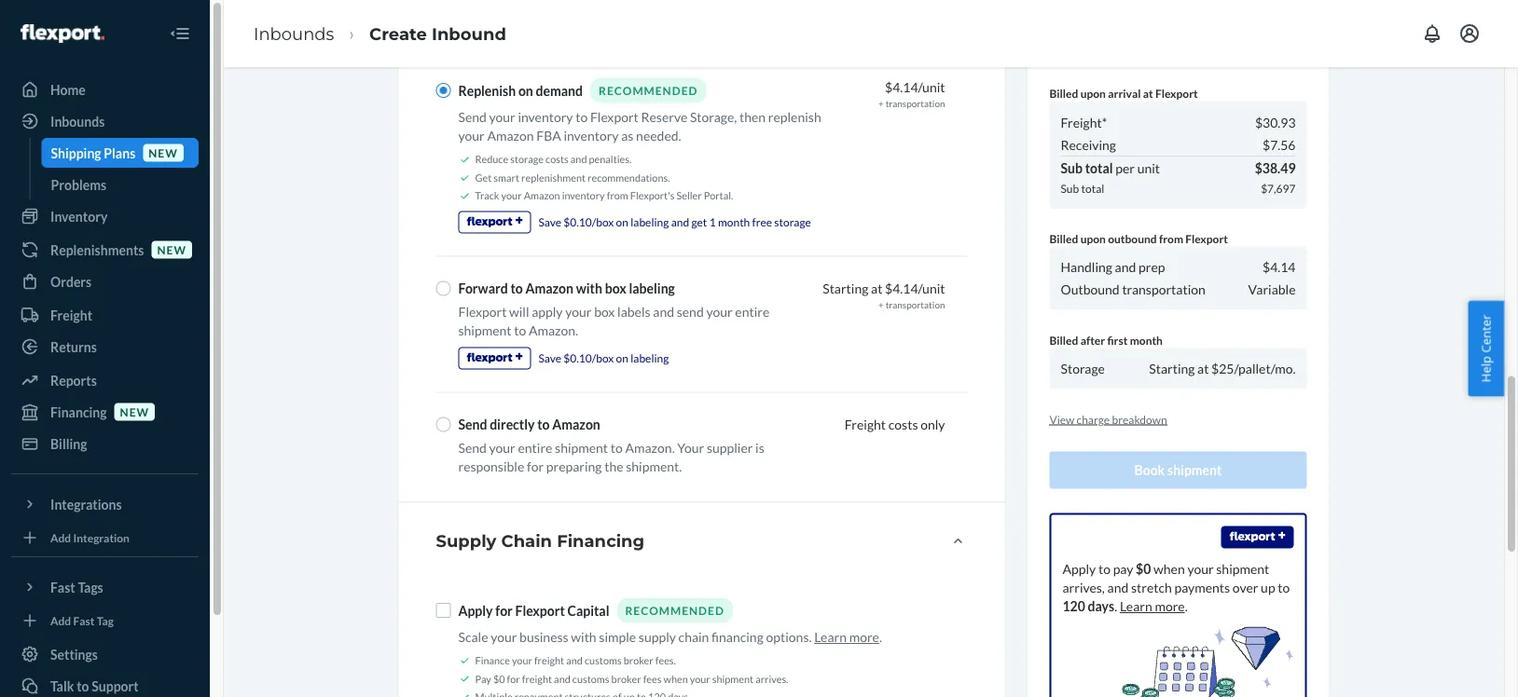 Task type: vqa. For each thing, say whether or not it's contained in the screenshot.
first SUB from the top of the page
yes



Task type: locate. For each thing, give the bounding box(es) containing it.
on down flexport will apply your box labels and send your entire shipment to amazon.
[[616, 352, 629, 365]]

book shipment
[[1135, 463, 1222, 479]]

financing down reports at the left bottom of the page
[[50, 404, 107, 420]]

2 vertical spatial new
[[120, 405, 149, 419]]

month right 'first'
[[1130, 334, 1163, 347]]

inbounds
[[254, 23, 334, 44], [50, 113, 105, 129]]

upon up handling
[[1081, 232, 1106, 246]]

1 vertical spatial amazon.
[[625, 440, 675, 456]]

flexport for at
[[1156, 87, 1198, 101]]

for
[[527, 459, 544, 475], [495, 603, 513, 619], [507, 674, 520, 686]]

0 horizontal spatial learn more link
[[814, 630, 879, 646]]

1 vertical spatial inbounds
[[50, 113, 105, 129]]

shipment
[[458, 323, 512, 339], [555, 440, 608, 456], [1168, 463, 1222, 479], [1216, 562, 1270, 578], [712, 674, 754, 686]]

2 vertical spatial send
[[458, 440, 487, 456]]

0 vertical spatial recommended
[[599, 84, 698, 97]]

0 horizontal spatial inbounds link
[[11, 106, 199, 136]]

0 vertical spatial box
[[605, 281, 626, 297]]

from down recommendations.
[[607, 190, 628, 203]]

2 horizontal spatial .
[[1185, 600, 1188, 615]]

free
[[752, 216, 772, 229]]

and inside flexport will apply your box labels and send your entire shipment to amazon.
[[653, 304, 674, 320]]

broker
[[624, 656, 653, 668], [611, 674, 641, 686]]

learn right options.
[[814, 630, 847, 646]]

$0.10/box down flexport will apply your box labels and send your entire shipment to amazon.
[[564, 352, 614, 365]]

0 vertical spatial at
[[1143, 87, 1153, 101]]

entire
[[735, 304, 770, 320], [518, 440, 552, 456]]

customs down finance your freight and customs broker fees.
[[572, 674, 609, 686]]

2 add from the top
[[50, 614, 71, 628]]

financing
[[712, 630, 764, 646]]

transportation down $4.14/unit
[[886, 299, 945, 310]]

. down payments
[[1185, 600, 1188, 615]]

center
[[1478, 315, 1494, 353]]

shipment inside flexport will apply your box labels and send your entire shipment to amazon.
[[458, 323, 512, 339]]

at for starting at $4.14/unit + transportation
[[871, 281, 883, 297]]

get smart replenishment recommendations.
[[475, 172, 670, 184]]

0 vertical spatial send
[[458, 110, 487, 126]]

flexport for from
[[1186, 232, 1228, 246]]

billing link
[[11, 429, 199, 459]]

recommended up scale your business with simple supply chain financing options. learn more .
[[625, 604, 725, 618]]

your down forward to amazon with box labeling
[[565, 304, 592, 320]]

save down apply at left
[[539, 352, 561, 365]]

0 horizontal spatial $4.14
[[885, 80, 918, 96]]

learn down stretch
[[1120, 600, 1152, 615]]

is
[[755, 440, 764, 456]]

$0 right pay
[[1136, 562, 1151, 578]]

0 vertical spatial more
[[1155, 600, 1185, 615]]

1 vertical spatial total
[[1081, 183, 1105, 196]]

to up the
[[611, 440, 623, 456]]

1 horizontal spatial when
[[1154, 562, 1185, 578]]

your up payments
[[1188, 562, 1214, 578]]

None checkbox
[[436, 604, 451, 619]]

$0.10/box for amazon.
[[564, 352, 614, 365]]

1 horizontal spatial more
[[1155, 600, 1185, 615]]

talk to support button
[[11, 671, 199, 698]]

labeling down labels
[[631, 352, 669, 365]]

0 horizontal spatial apply
[[458, 603, 493, 619]]

to right up
[[1278, 581, 1290, 597]]

box up labels
[[605, 281, 626, 297]]

0 horizontal spatial entire
[[518, 440, 552, 456]]

0 vertical spatial freight
[[534, 656, 564, 668]]

1 vertical spatial recommended
[[625, 604, 725, 618]]

when down fees.
[[664, 674, 688, 686]]

total down sub total per unit
[[1081, 183, 1105, 196]]

freight costs only
[[845, 417, 945, 433]]

flexport up as
[[590, 110, 639, 126]]

talk
[[50, 678, 74, 694]]

1 vertical spatial costs
[[889, 417, 918, 433]]

0 vertical spatial fast
[[50, 580, 75, 595]]

shipment down will
[[458, 323, 512, 339]]

storage up smart
[[510, 154, 544, 166]]

2 vertical spatial labeling
[[631, 352, 669, 365]]

send inside send your inventory to flexport reserve storage, then replenish your amazon fba inventory as needed.
[[458, 110, 487, 126]]

0 horizontal spatial more
[[849, 630, 879, 646]]

2 billed from the top
[[1050, 232, 1078, 246]]

box
[[605, 281, 626, 297], [594, 304, 615, 320]]

1 vertical spatial billed
[[1050, 232, 1078, 246]]

flexport right outbound
[[1186, 232, 1228, 246]]

apply up scale
[[458, 603, 493, 619]]

reserve
[[641, 110, 688, 126]]

1 vertical spatial customs
[[572, 674, 609, 686]]

1 vertical spatial freight
[[845, 417, 886, 433]]

upon up freight*
[[1081, 87, 1106, 101]]

broker up pay $0 for freight and customs broker fees when your shipment arrives.
[[624, 656, 653, 668]]

1 send from the top
[[458, 110, 487, 126]]

1 upon from the top
[[1081, 87, 1106, 101]]

1 vertical spatial $0.10/box
[[564, 352, 614, 365]]

broker left fees
[[611, 674, 641, 686]]

billing
[[50, 436, 87, 452]]

with for box
[[576, 281, 602, 297]]

1 horizontal spatial $4.14
[[1263, 260, 1296, 276]]

flexport's
[[630, 190, 675, 203]]

and down pay
[[1108, 581, 1129, 597]]

0 vertical spatial customs
[[585, 656, 622, 668]]

1 vertical spatial storage
[[774, 216, 811, 229]]

to right directly
[[537, 417, 550, 433]]

+ inside $4.14 /unit + transportation
[[878, 98, 884, 109]]

from
[[607, 190, 628, 203], [1159, 232, 1183, 246]]

transportation down prep
[[1122, 282, 1206, 298]]

1 vertical spatial save
[[539, 352, 561, 365]]

1 horizontal spatial month
[[1130, 334, 1163, 347]]

2 sub from the top
[[1061, 183, 1079, 196]]

1 vertical spatial inbounds link
[[11, 106, 199, 136]]

track your amazon inventory from flexport's seller portal.
[[475, 190, 733, 203]]

arrives,
[[1063, 581, 1105, 597]]

to left pay
[[1099, 562, 1111, 578]]

labeling down 'flexport's'
[[631, 216, 669, 229]]

send for send your inventory to flexport reserve storage, then replenish your amazon fba inventory as needed.
[[458, 110, 487, 126]]

talk to support
[[50, 678, 139, 694]]

to
[[576, 110, 588, 126], [511, 281, 523, 297], [514, 323, 526, 339], [537, 417, 550, 433], [611, 440, 623, 456], [1099, 562, 1111, 578], [1278, 581, 1290, 597], [77, 678, 89, 694]]

0 vertical spatial freight
[[50, 307, 92, 323]]

tag
[[97, 614, 114, 628]]

1 vertical spatial $0
[[493, 674, 505, 686]]

box inside flexport will apply your box labels and send your entire shipment to amazon.
[[594, 304, 615, 320]]

0 vertical spatial labeling
[[631, 216, 669, 229]]

amazon. down apply at left
[[529, 323, 578, 339]]

billed upon arrival at flexport
[[1050, 87, 1198, 101]]

0 horizontal spatial when
[[664, 674, 688, 686]]

1 vertical spatial starting
[[1149, 362, 1195, 377]]

1 save from the top
[[539, 216, 561, 229]]

new down reports link
[[120, 405, 149, 419]]

finance
[[475, 656, 510, 668]]

billed left 'after'
[[1050, 334, 1078, 347]]

2 vertical spatial billed
[[1050, 334, 1078, 347]]

. right options.
[[879, 630, 882, 646]]

1 vertical spatial $4.14
[[1263, 260, 1296, 276]]

starting for starting at $25/pallet/mo.
[[1149, 362, 1195, 377]]

more right options.
[[849, 630, 879, 646]]

1 vertical spatial when
[[664, 674, 688, 686]]

1 vertical spatial inventory
[[564, 128, 619, 144]]

0 vertical spatial for
[[527, 459, 544, 475]]

$38.49
[[1255, 161, 1296, 177]]

fast inside dropdown button
[[50, 580, 75, 595]]

1 vertical spatial with
[[571, 630, 597, 646]]

1 horizontal spatial storage
[[774, 216, 811, 229]]

1 vertical spatial entire
[[518, 440, 552, 456]]

$4.14 inside $4.14 /unit + transportation
[[885, 80, 918, 96]]

1 vertical spatial box
[[594, 304, 615, 320]]

billed after first month
[[1050, 334, 1163, 347]]

$4.14
[[885, 80, 918, 96], [1263, 260, 1296, 276]]

0 horizontal spatial month
[[718, 216, 750, 229]]

save for inventory
[[539, 216, 561, 229]]

starting left $4.14/unit
[[823, 281, 869, 297]]

fast left tags
[[50, 580, 75, 595]]

when up stretch
[[1154, 562, 1185, 578]]

2 $0.10/box from the top
[[564, 352, 614, 365]]

close navigation image
[[169, 22, 191, 45]]

demand
[[536, 83, 583, 99]]

fees
[[643, 674, 662, 686]]

2 upon from the top
[[1081, 232, 1106, 246]]

help center
[[1478, 315, 1494, 383]]

2 vertical spatial transportation
[[886, 299, 945, 310]]

2 save from the top
[[539, 352, 561, 365]]

replenish
[[458, 83, 516, 99]]

and up get smart replenishment recommendations.
[[571, 154, 587, 166]]

1 vertical spatial apply
[[458, 603, 493, 619]]

$4.14 for $4.14
[[1263, 260, 1296, 276]]

amazon. inside flexport will apply your box labels and send your entire shipment to amazon.
[[529, 323, 578, 339]]

and inside when your shipment arrives, and stretch payments over up to 120 days . learn more .
[[1108, 581, 1129, 597]]

and up outbound transportation
[[1115, 260, 1136, 276]]

plans
[[104, 145, 135, 161]]

with up finance your freight and customs broker fees.
[[571, 630, 597, 646]]

chain
[[679, 630, 709, 646]]

forward to amazon with box labeling
[[458, 281, 675, 297]]

apply up arrives,
[[1063, 562, 1096, 578]]

problems link
[[42, 170, 199, 200]]

+ inside 'starting at $4.14/unit + transportation'
[[878, 299, 884, 310]]

$0 right the pay
[[493, 674, 505, 686]]

when inside when your shipment arrives, and stretch payments over up to 120 days . learn more .
[[1154, 562, 1185, 578]]

freight left "only"
[[845, 417, 886, 433]]

add
[[50, 531, 71, 545], [50, 614, 71, 628]]

flexport will apply your box labels and send your entire shipment to amazon.
[[458, 304, 770, 339]]

0 vertical spatial $0
[[1136, 562, 1151, 578]]

transportation
[[886, 98, 945, 109], [1122, 282, 1206, 298], [886, 299, 945, 310]]

1 vertical spatial sub
[[1061, 183, 1079, 196]]

send inside 'send your entire shipment to amazon. your supplier is responsible for preparing the shipment.'
[[458, 440, 487, 456]]

new
[[149, 146, 178, 159], [157, 243, 186, 256], [120, 405, 149, 419]]

1 horizontal spatial starting
[[1149, 362, 1195, 377]]

for up finance
[[495, 603, 513, 619]]

from up prep
[[1159, 232, 1183, 246]]

outbound transportation
[[1061, 282, 1206, 298]]

0 vertical spatial +
[[878, 98, 884, 109]]

at right arrival
[[1143, 87, 1153, 101]]

flexport inside send your inventory to flexport reserve storage, then replenish your amazon fba inventory as needed.
[[590, 110, 639, 126]]

1 vertical spatial financing
[[557, 531, 645, 552]]

apply for flexport capital
[[458, 603, 609, 619]]

add integration
[[50, 531, 130, 545]]

1 add from the top
[[50, 531, 71, 545]]

arrives.
[[756, 674, 788, 686]]

starting up view charge breakdown button
[[1149, 362, 1195, 377]]

+
[[878, 98, 884, 109], [878, 299, 884, 310]]

to down demand
[[576, 110, 588, 126]]

at
[[1143, 87, 1153, 101], [871, 281, 883, 297], [1198, 362, 1209, 377]]

on for your
[[616, 352, 629, 365]]

for down finance
[[507, 674, 520, 686]]

labeling
[[631, 216, 669, 229], [629, 281, 675, 297], [631, 352, 669, 365]]

home
[[50, 82, 86, 97]]

flexport down forward
[[458, 304, 507, 320]]

costs up the 'replenishment'
[[546, 154, 569, 166]]

sub total
[[1061, 183, 1105, 196]]

transportation down /unit on the top of the page
[[886, 98, 945, 109]]

0 vertical spatial month
[[718, 216, 750, 229]]

shipment left arrives.
[[712, 674, 754, 686]]

your down chain
[[690, 674, 710, 686]]

2 + from the top
[[878, 299, 884, 310]]

3 send from the top
[[458, 440, 487, 456]]

freight*
[[1061, 115, 1107, 131]]

send for send directly to amazon
[[458, 417, 487, 433]]

variable
[[1248, 282, 1296, 298]]

1 horizontal spatial $0
[[1136, 562, 1151, 578]]

send down replenish
[[458, 110, 487, 126]]

customs
[[585, 656, 622, 668], [572, 674, 609, 686]]

business
[[520, 630, 569, 646]]

. down pay
[[1115, 600, 1117, 615]]

freight up returns
[[50, 307, 92, 323]]

1 vertical spatial add
[[50, 614, 71, 628]]

forward
[[458, 281, 508, 297]]

box for your
[[594, 304, 615, 320]]

supply
[[639, 630, 676, 646]]

shipment up over
[[1216, 562, 1270, 578]]

new for replenishments
[[157, 243, 186, 256]]

stretch
[[1131, 581, 1172, 597]]

your inside 'send your entire shipment to amazon. your supplier is responsible for preparing the shipment.'
[[489, 440, 516, 456]]

recommended for replenish on demand
[[599, 84, 698, 97]]

None radio
[[436, 84, 451, 98], [436, 281, 451, 296], [436, 418, 451, 432], [436, 84, 451, 98], [436, 281, 451, 296], [436, 418, 451, 432]]

send
[[458, 110, 487, 126], [458, 417, 487, 433], [458, 440, 487, 456]]

1 vertical spatial new
[[157, 243, 186, 256]]

0 horizontal spatial inbounds
[[50, 113, 105, 129]]

1 billed from the top
[[1050, 87, 1078, 101]]

0 horizontal spatial costs
[[546, 154, 569, 166]]

starting at $4.14/unit + transportation
[[823, 281, 945, 310]]

labeling up labels
[[629, 281, 675, 297]]

apply to pay $0
[[1063, 562, 1151, 578]]

starting inside 'starting at $4.14/unit + transportation'
[[823, 281, 869, 297]]

1 + from the top
[[878, 98, 884, 109]]

view charge breakdown
[[1050, 413, 1167, 427]]

learn inside when your shipment arrives, and stretch payments over up to 120 days . learn more .
[[1120, 600, 1152, 615]]

sub up sub total
[[1061, 161, 1083, 177]]

per
[[1116, 161, 1135, 177]]

settings
[[50, 647, 98, 663]]

learn more link down stretch
[[1120, 600, 1185, 615]]

sub for sub total
[[1061, 183, 1079, 196]]

0 vertical spatial new
[[149, 146, 178, 159]]

amazon
[[487, 128, 534, 144], [524, 190, 560, 203], [525, 281, 574, 297], [552, 417, 600, 433]]

$25/pallet/mo.
[[1212, 362, 1296, 377]]

amazon.
[[529, 323, 578, 339], [625, 440, 675, 456]]

0 vertical spatial entire
[[735, 304, 770, 320]]

more down stretch
[[1155, 600, 1185, 615]]

scale your business with simple supply chain financing options. learn more .
[[458, 630, 882, 646]]

0 vertical spatial when
[[1154, 562, 1185, 578]]

0 horizontal spatial at
[[871, 281, 883, 297]]

new up orders link
[[157, 243, 186, 256]]

add left "integration"
[[50, 531, 71, 545]]

1 $0.10/box from the top
[[564, 216, 614, 229]]

inventory up penalties.
[[564, 128, 619, 144]]

directly
[[490, 417, 535, 433]]

0 horizontal spatial starting
[[823, 281, 869, 297]]

month right 1
[[718, 216, 750, 229]]

recommended up reserve
[[599, 84, 698, 97]]

$0.10/box
[[564, 216, 614, 229], [564, 352, 614, 365]]

at inside 'starting at $4.14/unit + transportation'
[[871, 281, 883, 297]]

amazon down the 'replenishment'
[[524, 190, 560, 203]]

1 sub from the top
[[1061, 161, 1083, 177]]

storage right free
[[774, 216, 811, 229]]

to down will
[[514, 323, 526, 339]]

amazon. inside 'send your entire shipment to amazon. your supplier is responsible for preparing the shipment.'
[[625, 440, 675, 456]]

and down finance your freight and customs broker fees.
[[554, 674, 571, 686]]

0 vertical spatial inbounds
[[254, 23, 334, 44]]

2 send from the top
[[458, 417, 487, 433]]

to inside send your inventory to flexport reserve storage, then replenish your amazon fba inventory as needed.
[[576, 110, 588, 126]]

for left preparing on the left of page
[[527, 459, 544, 475]]

and left "send"
[[653, 304, 674, 320]]

0 vertical spatial add
[[50, 531, 71, 545]]

1 vertical spatial learn more link
[[814, 630, 879, 646]]

up
[[1261, 581, 1275, 597]]

billed up freight*
[[1050, 87, 1078, 101]]

storage,
[[690, 110, 737, 126]]

1 vertical spatial labeling
[[629, 281, 675, 297]]

0 vertical spatial apply
[[1063, 562, 1096, 578]]

first
[[1107, 334, 1128, 347]]

save
[[539, 216, 561, 229], [539, 352, 561, 365]]

learn more link
[[1120, 600, 1185, 615], [814, 630, 879, 646]]

new right plans
[[149, 146, 178, 159]]

3 billed from the top
[[1050, 334, 1078, 347]]

1 vertical spatial month
[[1130, 334, 1163, 347]]

costs left "only"
[[889, 417, 918, 433]]

learn more link right options.
[[814, 630, 879, 646]]

storage
[[1061, 362, 1105, 377]]

1 vertical spatial on
[[616, 216, 629, 229]]

fast left tag at the bottom of the page
[[73, 614, 95, 628]]

send left directly
[[458, 417, 487, 433]]

inbounds link
[[254, 23, 334, 44], [11, 106, 199, 136]]

0 vertical spatial learn
[[1120, 600, 1152, 615]]

flexport right arrival
[[1156, 87, 1198, 101]]

amazon. up shipment.
[[625, 440, 675, 456]]

replenishments
[[50, 242, 144, 258]]

1 vertical spatial upon
[[1081, 232, 1106, 246]]

new for financing
[[120, 405, 149, 419]]

save down the 'replenishment'
[[539, 216, 561, 229]]

0 vertical spatial transportation
[[886, 98, 945, 109]]

0 vertical spatial broker
[[624, 656, 653, 668]]

0 vertical spatial starting
[[823, 281, 869, 297]]

on down 'track your amazon inventory from flexport's seller portal.'
[[616, 216, 629, 229]]

your up responsible at the bottom of the page
[[489, 440, 516, 456]]

0 horizontal spatial storage
[[510, 154, 544, 166]]

handling and prep
[[1061, 260, 1165, 276]]

inventory down get smart replenishment recommendations.
[[562, 190, 605, 203]]

billed for freight*
[[1050, 87, 1078, 101]]

0 vertical spatial total
[[1085, 161, 1113, 177]]

0 vertical spatial amazon.
[[529, 323, 578, 339]]

inventory
[[518, 110, 573, 126], [564, 128, 619, 144], [562, 190, 605, 203]]

financing up "capital"
[[557, 531, 645, 552]]

entire down the send directly to amazon
[[518, 440, 552, 456]]



Task type: describe. For each thing, give the bounding box(es) containing it.
1 vertical spatial learn
[[814, 630, 847, 646]]

more inside when your shipment arrives, and stretch payments over up to 120 days . learn more .
[[1155, 600, 1185, 615]]

shipment inside button
[[1168, 463, 1222, 479]]

supply
[[436, 531, 496, 552]]

1 vertical spatial for
[[495, 603, 513, 619]]

new for shipping plans
[[149, 146, 178, 159]]

your down replenish
[[489, 110, 516, 126]]

/unit
[[918, 80, 945, 96]]

get
[[691, 216, 707, 229]]

total for sub total per unit
[[1085, 161, 1113, 177]]

your right "send"
[[706, 304, 733, 320]]

support
[[92, 678, 139, 694]]

1 vertical spatial broker
[[611, 674, 641, 686]]

1 horizontal spatial learn more link
[[1120, 600, 1185, 615]]

home link
[[11, 75, 199, 104]]

your down smart
[[501, 190, 522, 203]]

to inside flexport will apply your box labels and send your entire shipment to amazon.
[[514, 323, 526, 339]]

reduce
[[475, 154, 508, 166]]

seller
[[677, 190, 702, 203]]

your inside when your shipment arrives, and stretch payments over up to 120 days . learn more .
[[1188, 562, 1214, 578]]

1 vertical spatial fast
[[73, 614, 95, 628]]

0 vertical spatial storage
[[510, 154, 544, 166]]

help
[[1478, 356, 1494, 383]]

create inbound link
[[369, 23, 506, 44]]

upon for handling and prep
[[1081, 232, 1106, 246]]

integrations button
[[11, 490, 199, 519]]

shipment inside 'send your entire shipment to amazon. your supplier is responsible for preparing the shipment.'
[[555, 440, 608, 456]]

billed for handling and prep
[[1050, 232, 1078, 246]]

1 vertical spatial freight
[[522, 674, 552, 686]]

send for send your entire shipment to amazon. your supplier is responsible for preparing the shipment.
[[458, 440, 487, 456]]

outbound
[[1108, 232, 1157, 246]]

to inside 'send your entire shipment to amazon. your supplier is responsible for preparing the shipment.'
[[611, 440, 623, 456]]

supply chain financing
[[436, 531, 645, 552]]

for inside 'send your entire shipment to amazon. your supplier is responsible for preparing the shipment.'
[[527, 459, 544, 475]]

to up will
[[511, 281, 523, 297]]

integration
[[73, 531, 130, 545]]

freight link
[[11, 300, 199, 330]]

labeling for labels
[[631, 352, 669, 365]]

your
[[677, 440, 704, 456]]

1 horizontal spatial inbounds link
[[254, 23, 334, 44]]

to inside button
[[77, 678, 89, 694]]

2 vertical spatial for
[[507, 674, 520, 686]]

portal.
[[704, 190, 733, 203]]

2 vertical spatial inventory
[[562, 190, 605, 203]]

reduce storage costs and penalties.
[[475, 154, 632, 166]]

$30.93
[[1255, 115, 1296, 131]]

shipping
[[51, 145, 101, 161]]

breadcrumbs navigation
[[239, 6, 521, 61]]

problems
[[51, 177, 106, 193]]

only
[[921, 417, 945, 433]]

scale
[[458, 630, 488, 646]]

entire inside 'send your entire shipment to amazon. your supplier is responsible for preparing the shipment.'
[[518, 440, 552, 456]]

0 horizontal spatial financing
[[50, 404, 107, 420]]

labels
[[617, 304, 651, 320]]

reports link
[[11, 366, 199, 395]]

fast tags
[[50, 580, 103, 595]]

0 vertical spatial on
[[518, 83, 533, 99]]

will
[[509, 304, 529, 320]]

book shipment button
[[1050, 453, 1307, 490]]

responsible
[[458, 459, 524, 475]]

view
[[1050, 413, 1075, 427]]

1 horizontal spatial .
[[1115, 600, 1117, 615]]

amazon up apply at left
[[525, 281, 574, 297]]

inbounds inside breadcrumbs navigation
[[254, 23, 334, 44]]

charge
[[1077, 413, 1110, 427]]

entire inside flexport will apply your box labels and send your entire shipment to amazon.
[[735, 304, 770, 320]]

open notifications image
[[1421, 22, 1444, 45]]

book
[[1135, 463, 1165, 479]]

capital
[[568, 603, 609, 619]]

track
[[475, 190, 499, 203]]

save $0.10/box on labeling and get 1 month free storage
[[539, 216, 811, 229]]

orders
[[50, 274, 92, 290]]

send
[[677, 304, 704, 320]]

0 vertical spatial inventory
[[518, 110, 573, 126]]

apply for apply to pay $0
[[1063, 562, 1096, 578]]

finance your freight and customs broker fees.
[[475, 656, 676, 668]]

integrations
[[50, 497, 122, 512]]

save for amazon.
[[539, 352, 561, 365]]

replenish on demand
[[458, 83, 583, 99]]

120
[[1063, 600, 1085, 615]]

add for add fast tag
[[50, 614, 71, 628]]

1 vertical spatial transportation
[[1122, 282, 1206, 298]]

create
[[369, 23, 427, 44]]

1 horizontal spatial financing
[[557, 531, 645, 552]]

add for add integration
[[50, 531, 71, 545]]

orders link
[[11, 267, 199, 297]]

with for simple
[[571, 630, 597, 646]]

receiving
[[1061, 137, 1116, 153]]

add fast tag
[[50, 614, 114, 628]]

arrival
[[1108, 87, 1141, 101]]

labeling for reserve
[[631, 216, 669, 229]]

1 vertical spatial more
[[849, 630, 879, 646]]

fast tags button
[[11, 573, 199, 602]]

$4.14 for $4.14 /unit + transportation
[[885, 80, 918, 96]]

send directly to amazon
[[458, 417, 600, 433]]

0 vertical spatial costs
[[546, 154, 569, 166]]

1 horizontal spatial at
[[1143, 87, 1153, 101]]

your up finance
[[491, 630, 517, 646]]

flexport logo image
[[21, 24, 104, 43]]

replenish
[[768, 110, 821, 126]]

fees.
[[655, 656, 676, 668]]

apply for apply for flexport capital
[[458, 603, 493, 619]]

transportation inside 'starting at $4.14/unit + transportation'
[[886, 299, 945, 310]]

penalties.
[[589, 154, 632, 166]]

1 horizontal spatial costs
[[889, 417, 918, 433]]

recommended for apply for flexport capital
[[625, 604, 725, 618]]

over
[[1233, 581, 1258, 597]]

settings link
[[11, 640, 199, 670]]

add integration link
[[11, 527, 199, 549]]

freight for freight
[[50, 307, 92, 323]]

pay
[[1113, 562, 1134, 578]]

0 horizontal spatial $0
[[493, 674, 505, 686]]

apply
[[532, 304, 563, 320]]

after
[[1081, 334, 1105, 347]]

inventory
[[50, 208, 108, 224]]

create inbound
[[369, 23, 506, 44]]

freight for freight costs only
[[845, 417, 886, 433]]

open account menu image
[[1459, 22, 1481, 45]]

your right finance
[[512, 656, 532, 668]]

on for to
[[616, 216, 629, 229]]

box for with
[[605, 281, 626, 297]]

transportation inside $4.14 /unit + transportation
[[886, 98, 945, 109]]

and down business in the bottom left of the page
[[566, 656, 583, 668]]

help center button
[[1468, 301, 1504, 397]]

the
[[605, 459, 623, 475]]

as
[[621, 128, 634, 144]]

1 horizontal spatial from
[[1159, 232, 1183, 246]]

amazon inside send your inventory to flexport reserve storage, then replenish your amazon fba inventory as needed.
[[487, 128, 534, 144]]

amazon up preparing on the left of page
[[552, 417, 600, 433]]

flexport for to
[[590, 110, 639, 126]]

to inside when your shipment arrives, and stretch payments over up to 120 days . learn more .
[[1278, 581, 1290, 597]]

at for starting at $25/pallet/mo.
[[1198, 362, 1209, 377]]

sub for sub total per unit
[[1061, 161, 1083, 177]]

needed.
[[636, 128, 681, 144]]

shipment inside when your shipment arrives, and stretch payments over up to 120 days . learn more .
[[1216, 562, 1270, 578]]

starting for starting at $4.14/unit + transportation
[[823, 281, 869, 297]]

preparing
[[546, 459, 602, 475]]

$4.14/unit
[[885, 281, 945, 297]]

replenishment
[[521, 172, 586, 184]]

upon for freight*
[[1081, 87, 1106, 101]]

inbound
[[432, 23, 506, 44]]

flexport up business in the bottom left of the page
[[515, 603, 565, 619]]

0 horizontal spatial .
[[879, 630, 882, 646]]

and left get
[[671, 216, 689, 229]]

shipment.
[[626, 459, 682, 475]]

simple
[[599, 630, 636, 646]]

your up reduce
[[458, 128, 485, 144]]

$7.56
[[1263, 137, 1296, 153]]

total for sub total
[[1081, 183, 1105, 196]]

flexport inside flexport will apply your box labels and send your entire shipment to amazon.
[[458, 304, 507, 320]]

$0.10/box for inventory
[[564, 216, 614, 229]]

0 vertical spatial from
[[607, 190, 628, 203]]



